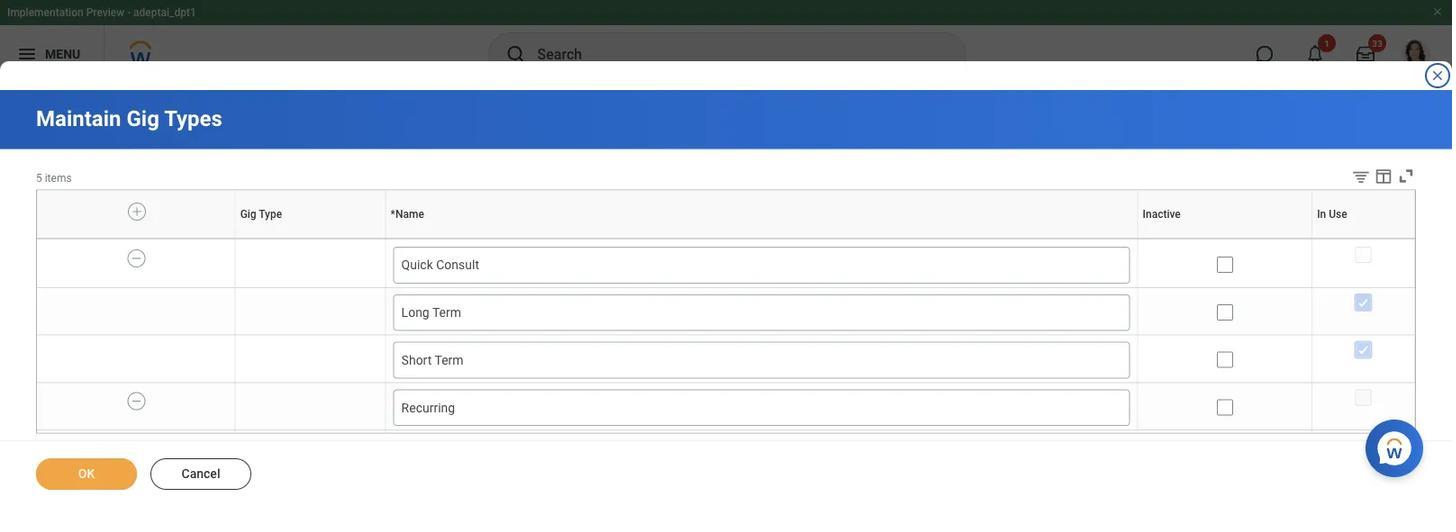 Task type: locate. For each thing, give the bounding box(es) containing it.
row element containing long term
[[37, 287, 1415, 340]]

1 vertical spatial type
[[310, 239, 312, 240]]

profile logan mcneil element
[[1391, 34, 1441, 74]]

5 row element from the top
[[37, 382, 1415, 435]]

inactive button
[[1223, 239, 1227, 240]]

term inside long term text box
[[432, 305, 461, 320]]

1 vertical spatial in
[[1362, 239, 1362, 240]]

row element containing short term
[[37, 335, 1415, 387]]

1 vertical spatial term
[[435, 352, 464, 367]]

type
[[259, 208, 282, 221], [310, 239, 312, 240]]

implementation preview -   adeptai_dpt1 banner
[[0, 0, 1452, 83]]

1 vertical spatial gig
[[240, 208, 256, 221]]

gig type button
[[308, 239, 313, 240]]

name up quick consult text box
[[760, 239, 762, 240]]

row element up recurring text field at the bottom of the page
[[37, 335, 1415, 387]]

in
[[1317, 208, 1326, 221], [1362, 239, 1362, 240]]

type for gig type name inactive in use
[[310, 239, 312, 240]]

ok button
[[36, 458, 137, 490]]

6 row element from the top
[[37, 430, 1415, 477]]

1 vertical spatial inactive
[[1223, 239, 1226, 240]]

ok
[[78, 467, 95, 481]]

term right long
[[432, 305, 461, 320]]

1 horizontal spatial inactive
[[1223, 239, 1226, 240]]

1 row element from the top
[[37, 191, 1419, 239]]

0 horizontal spatial use
[[1329, 208, 1347, 221]]

types
[[164, 106, 222, 132]]

0 vertical spatial inactive
[[1143, 208, 1181, 221]]

fullscreen image
[[1396, 166, 1416, 186]]

4 row element from the top
[[37, 335, 1415, 387]]

Long Term text field
[[401, 304, 1122, 321]]

Short Term text field
[[401, 351, 1122, 368]]

check small image
[[1353, 291, 1374, 313], [1353, 339, 1374, 360]]

1 horizontal spatial gig
[[240, 208, 256, 221]]

name button
[[760, 239, 763, 240]]

row element containing gig type
[[37, 191, 1419, 239]]

toolbar inside maintain gig types main content
[[1338, 166, 1416, 190]]

3 row element from the top
[[37, 287, 1415, 340]]

0 horizontal spatial inactive
[[1143, 208, 1181, 221]]

0 horizontal spatial in
[[1317, 208, 1326, 221]]

1 horizontal spatial use
[[1363, 239, 1364, 240]]

Quick Consult text field
[[401, 256, 1122, 273]]

0 vertical spatial type
[[259, 208, 282, 221]]

1 check small image from the top
[[1353, 291, 1374, 313]]

close environment banner image
[[1432, 6, 1443, 17]]

row element down short term text field
[[37, 382, 1415, 435]]

maintain
[[36, 106, 121, 132]]

1 vertical spatial check small image
[[1353, 339, 1374, 360]]

term
[[432, 305, 461, 320], [435, 352, 464, 367]]

items
[[45, 172, 72, 184]]

*
[[391, 208, 395, 221]]

0 vertical spatial in
[[1317, 208, 1326, 221]]

row element containing quick consult
[[37, 240, 1415, 292]]

2 vertical spatial gig
[[308, 239, 310, 240]]

0 horizontal spatial type
[[259, 208, 282, 221]]

use
[[1329, 208, 1347, 221], [1363, 239, 1364, 240]]

2 horizontal spatial gig
[[308, 239, 310, 240]]

0 vertical spatial gig
[[127, 106, 159, 132]]

2 row element from the top
[[37, 240, 1415, 292]]

0 horizontal spatial name
[[395, 208, 424, 221]]

0 vertical spatial check small image
[[1353, 291, 1374, 313]]

long
[[401, 305, 429, 320]]

1 horizontal spatial type
[[310, 239, 312, 240]]

toolbar
[[1338, 166, 1416, 190]]

implementation preview -   adeptai_dpt1
[[7, 6, 196, 19]]

-
[[127, 6, 131, 19]]

inactive
[[1143, 208, 1181, 221], [1223, 239, 1226, 240]]

1 vertical spatial name
[[760, 239, 762, 240]]

notifications large image
[[1306, 45, 1324, 63]]

row element up name button
[[37, 191, 1419, 239]]

term inside short term text field
[[435, 352, 464, 367]]

gig for gig type name inactive in use
[[308, 239, 310, 240]]

row element down name button
[[37, 240, 1415, 292]]

recurring
[[401, 400, 455, 415]]

row element up short term text field
[[37, 287, 1415, 340]]

click to view/edit grid preferences image
[[1374, 166, 1394, 186]]

1 horizontal spatial in
[[1362, 239, 1362, 240]]

minus image
[[130, 393, 143, 409]]

0 vertical spatial term
[[432, 305, 461, 320]]

workday assistant region
[[1366, 413, 1430, 477]]

row element
[[37, 191, 1419, 239], [37, 240, 1415, 292], [37, 287, 1415, 340], [37, 335, 1415, 387], [37, 382, 1415, 435], [37, 430, 1415, 477]]

term right short
[[435, 352, 464, 367]]

gig
[[127, 106, 159, 132], [240, 208, 256, 221], [308, 239, 310, 240]]

name
[[395, 208, 424, 221], [760, 239, 762, 240]]

name up quick
[[395, 208, 424, 221]]

row element down recurring text field at the bottom of the page
[[37, 430, 1415, 477]]

Recurring text field
[[401, 399, 1122, 416]]

quick consult
[[401, 257, 479, 272]]



Task type: vqa. For each thing, say whether or not it's contained in the screenshot.
8th menu item
no



Task type: describe. For each thing, give the bounding box(es) containing it.
minus image
[[130, 250, 143, 266]]

gig type name inactive in use
[[308, 239, 1364, 240]]

adeptai_dpt1
[[133, 6, 196, 19]]

1 horizontal spatial name
[[760, 239, 762, 240]]

select to filter grid data image
[[1351, 167, 1371, 186]]

gig type
[[240, 208, 282, 221]]

cancel button
[[150, 458, 251, 490]]

inbox large image
[[1357, 45, 1375, 63]]

5
[[36, 172, 42, 184]]

in use button
[[1362, 239, 1365, 240]]

gig for gig type
[[240, 208, 256, 221]]

consult
[[436, 257, 479, 272]]

short term
[[401, 352, 464, 367]]

maintain gig types main content
[[0, 90, 1452, 506]]

close maintain gig types image
[[1430, 68, 1445, 83]]

row element containing recurring
[[37, 382, 1415, 435]]

term for long term
[[432, 305, 461, 320]]

* name
[[391, 208, 424, 221]]

maintain gig types
[[36, 106, 222, 132]]

maintain gig types dialog
[[0, 0, 1452, 506]]

0 horizontal spatial gig
[[127, 106, 159, 132]]

type for gig type
[[259, 208, 282, 221]]

0 vertical spatial name
[[395, 208, 424, 221]]

plus image
[[130, 204, 143, 220]]

search image
[[505, 43, 527, 65]]

5 items
[[36, 172, 72, 184]]

2 check small image from the top
[[1353, 339, 1374, 360]]

1 vertical spatial use
[[1363, 239, 1364, 240]]

short
[[401, 352, 432, 367]]

preview
[[86, 6, 124, 19]]

implementation
[[7, 6, 83, 19]]

long term
[[401, 305, 461, 320]]

quick
[[401, 257, 433, 272]]

in use
[[1317, 208, 1347, 221]]

0 vertical spatial use
[[1329, 208, 1347, 221]]

term for short term
[[435, 352, 464, 367]]

cancel
[[182, 467, 220, 481]]



